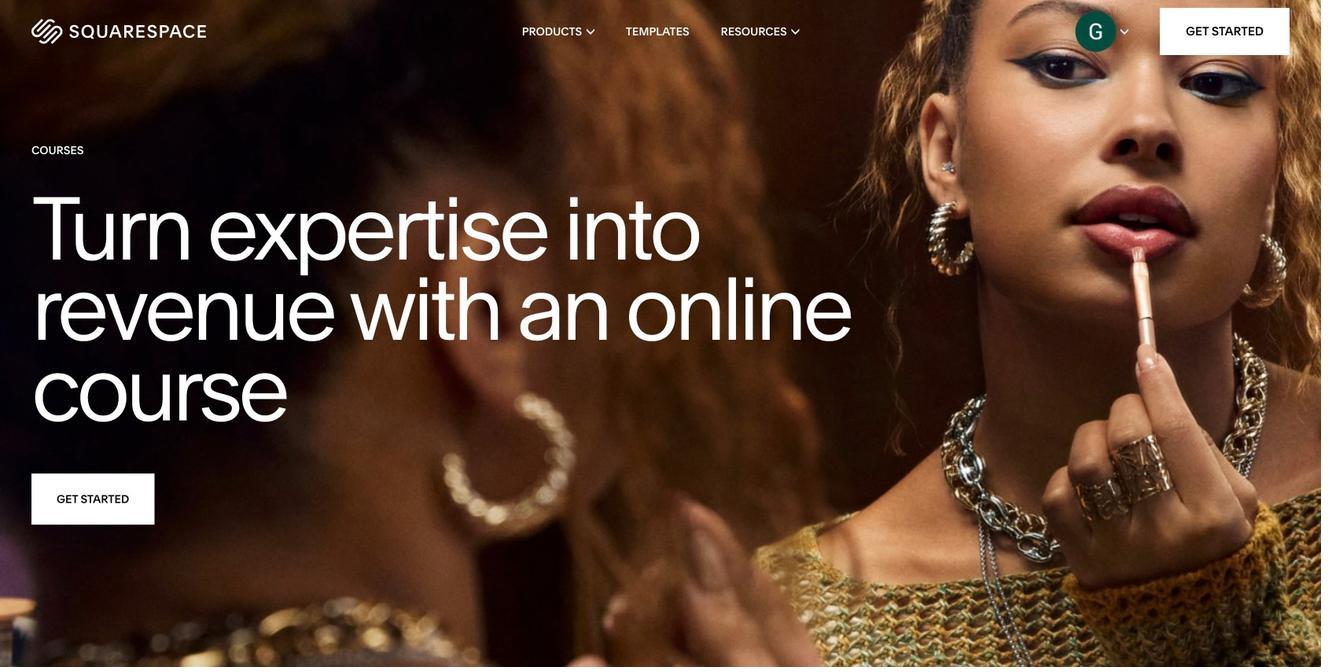 Task type: describe. For each thing, give the bounding box(es) containing it.
a wooden bench with fitness props on it, in a room with blue walls. image
[[0, 0, 1322, 667]]



Task type: vqa. For each thing, say whether or not it's contained in the screenshot.
A wooden bench with fitness props on it, in a room with blue walls. image
yes



